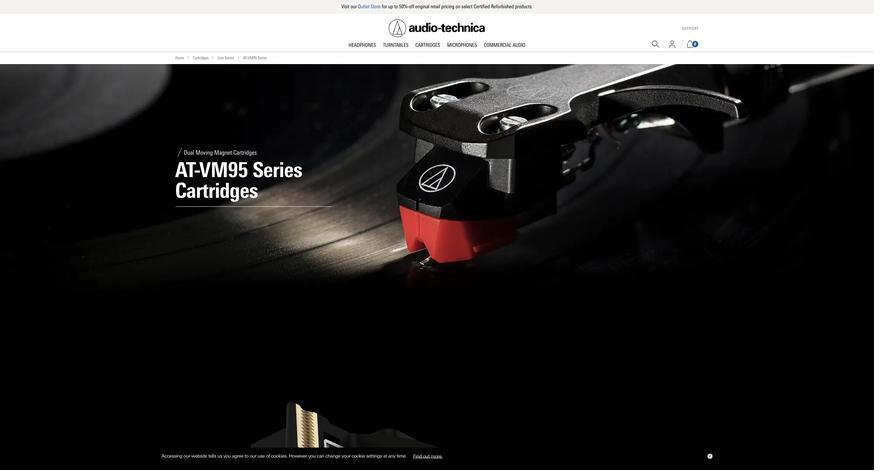 Task type: vqa. For each thing, say whether or not it's contained in the screenshot.
an
no



Task type: locate. For each thing, give the bounding box(es) containing it.
find
[[414, 454, 422, 459]]

0 horizontal spatial breadcrumbs image
[[187, 56, 190, 59]]

1 horizontal spatial our
[[250, 454, 257, 459]]

0 vertical spatial at-
[[243, 55, 248, 60]]

2 you from the left
[[309, 454, 316, 459]]

refurbished
[[492, 3, 514, 10]]

cartridges link
[[412, 42, 444, 49], [193, 55, 209, 61]]

0 horizontal spatial our
[[184, 454, 190, 459]]

more.
[[431, 454, 443, 459]]

commercial audio
[[484, 42, 526, 48]]

cookies.
[[271, 454, 288, 459]]

1 vertical spatial at-
[[175, 158, 200, 183]]

for
[[382, 3, 387, 10]]

cartridges inside at-vm95 series cartridges
[[175, 178, 258, 203]]

your
[[342, 454, 351, 459]]

0 vertical spatial vm95
[[248, 55, 257, 60]]

line series
[[218, 55, 234, 60]]

our
[[351, 3, 357, 10], [184, 454, 190, 459], [250, 454, 257, 459]]

store
[[371, 3, 381, 10]]

time.
[[397, 454, 407, 459]]

1 vertical spatial cartridges link
[[193, 55, 209, 61]]

cartridges
[[416, 42, 441, 48], [193, 55, 209, 60], [234, 149, 257, 157], [175, 178, 258, 203]]

agree
[[232, 454, 244, 459]]

1 horizontal spatial cartridges link
[[412, 42, 444, 49]]

can
[[317, 454, 325, 459]]

at- inside at-vm95 series cartridges
[[175, 158, 200, 183]]

you
[[224, 454, 231, 459], [309, 454, 316, 459]]

1 divider line image from the left
[[662, 40, 666, 48]]

0 vertical spatial cartridges link
[[412, 42, 444, 49]]

at-
[[243, 55, 248, 60], [175, 158, 200, 183]]

our left "website" at the bottom left
[[184, 454, 190, 459]]

to
[[395, 3, 398, 10], [245, 454, 249, 459]]

at
[[384, 454, 387, 459]]

series inside at-vm95 series cartridges
[[253, 158, 302, 183]]

0 horizontal spatial divider line image
[[662, 40, 666, 48]]

1 horizontal spatial at-
[[243, 55, 248, 60]]

breadcrumbs image
[[187, 56, 190, 59], [212, 56, 215, 59]]

outlet store link
[[358, 3, 381, 10]]

2 horizontal spatial our
[[351, 3, 357, 10]]

at- right breadcrumbs icon
[[243, 55, 248, 60]]

1 vertical spatial to
[[245, 454, 249, 459]]

accessing
[[162, 454, 182, 459]]

our right visit
[[351, 3, 357, 10]]

vm95 inside at-vm95 series cartridges
[[200, 158, 248, 183]]

1 horizontal spatial you
[[309, 454, 316, 459]]

find out more.
[[414, 454, 443, 459]]

breadcrumbs image left line
[[212, 56, 215, 59]]

0 horizontal spatial cartridges link
[[193, 55, 209, 61]]

to right up
[[395, 3, 398, 10]]

at-vm95 series
[[243, 55, 267, 60]]

0 horizontal spatial at-
[[175, 158, 200, 183]]

home
[[175, 55, 184, 60]]

line series link
[[218, 55, 234, 61]]

1 vertical spatial vm95
[[200, 158, 248, 183]]

headphones link
[[346, 42, 380, 49]]

cartridges link left line
[[193, 55, 209, 61]]

breadcrumbs image right the home
[[187, 56, 190, 59]]

magnifying glass image
[[652, 40, 660, 48]]

divider line image
[[662, 40, 666, 48], [680, 40, 684, 48]]

tells
[[208, 454, 216, 459]]

any
[[389, 454, 396, 459]]

1 breadcrumbs image from the left
[[187, 56, 190, 59]]

retail
[[431, 3, 441, 10]]

on
[[456, 3, 461, 10]]

our left use at the bottom of the page
[[250, 454, 257, 459]]

divider line image left basket icon
[[680, 40, 684, 48]]

at- down dual
[[175, 158, 200, 183]]

vm95
[[248, 55, 257, 60], [200, 158, 248, 183]]

series
[[225, 55, 234, 60], [258, 55, 267, 60], [253, 158, 302, 183]]

to right agree
[[245, 454, 249, 459]]

1 horizontal spatial divider line image
[[680, 40, 684, 48]]

home link
[[175, 55, 184, 61]]

visit
[[342, 3, 350, 10]]

cartridges link down store logo
[[412, 42, 444, 49]]

breadcrumbs image
[[237, 56, 241, 59]]

our for accessing
[[184, 454, 190, 459]]

settings
[[366, 454, 382, 459]]

you right the us in the left of the page
[[224, 454, 231, 459]]

off
[[409, 3, 414, 10]]

0 horizontal spatial you
[[224, 454, 231, 459]]

headphones
[[349, 42, 376, 48]]

select
[[462, 3, 473, 10]]

vm95 for at-vm95 series
[[248, 55, 257, 60]]

store logo image
[[389, 19, 486, 37]]

divider line image right magnifying glass icon
[[662, 40, 666, 48]]

1 horizontal spatial to
[[395, 3, 398, 10]]

you left can
[[309, 454, 316, 459]]

vm95 down magnet
[[200, 158, 248, 183]]

us
[[218, 454, 222, 459]]

visit our outlet store for up to 50%-off original retail pricing on select certified refurbished products.
[[342, 3, 533, 10]]

out
[[423, 454, 430, 459]]

vm95 right breadcrumbs icon
[[248, 55, 257, 60]]

0 horizontal spatial to
[[245, 454, 249, 459]]

cookie
[[352, 454, 365, 459]]

2 breadcrumbs image from the left
[[212, 56, 215, 59]]

1 horizontal spatial breadcrumbs image
[[212, 56, 215, 59]]

dual moving magnet cartridges
[[184, 149, 257, 157]]



Task type: describe. For each thing, give the bounding box(es) containing it.
vm95 for at-vm95 series cartridges
[[200, 158, 248, 183]]

at- for at-vm95 series cartridges
[[175, 158, 200, 183]]

commercial
[[484, 42, 512, 48]]

website
[[191, 454, 207, 459]]

products.
[[516, 3, 533, 10]]

support
[[683, 26, 700, 31]]

0 vertical spatial to
[[395, 3, 398, 10]]

certified
[[474, 3, 490, 10]]

moving
[[196, 149, 213, 157]]

support link
[[683, 26, 700, 31]]

microphones
[[448, 42, 477, 48]]

at- for at-vm95 series
[[243, 55, 248, 60]]

microphones link
[[444, 42, 481, 49]]

0 link
[[687, 40, 700, 48]]

commercial audio link
[[481, 42, 529, 49]]

0
[[695, 42, 697, 47]]

change
[[326, 454, 341, 459]]

original
[[416, 3, 430, 10]]

cross image
[[709, 455, 712, 458]]

audio
[[513, 42, 526, 48]]

series for at-vm95 series cartridges
[[253, 158, 302, 183]]

at-vm95 series cartridges
[[175, 158, 302, 203]]

of
[[266, 454, 270, 459]]

our for visit
[[351, 3, 357, 10]]

however
[[289, 454, 307, 459]]

line
[[218, 55, 224, 60]]

outlet
[[358, 3, 370, 10]]

breadcrumbs image for cartridges
[[187, 56, 190, 59]]

find out more. link
[[408, 451, 448, 462]]

turntables link
[[380, 42, 412, 49]]

pricing
[[442, 3, 455, 10]]

1 you from the left
[[224, 454, 231, 459]]

50%-
[[399, 3, 409, 10]]

up
[[389, 3, 393, 10]]

use
[[258, 454, 265, 459]]

series for at-vm95 series
[[258, 55, 267, 60]]

basket image
[[687, 40, 695, 48]]

breadcrumbs image for line series
[[212, 56, 215, 59]]

magnet
[[214, 149, 232, 157]]

accessing our website tells us you agree to our use of cookies. however you can change your cookie settings at any time.
[[162, 454, 408, 459]]

turntables
[[383, 42, 409, 48]]

2 divider line image from the left
[[680, 40, 684, 48]]

dual
[[184, 149, 194, 157]]



